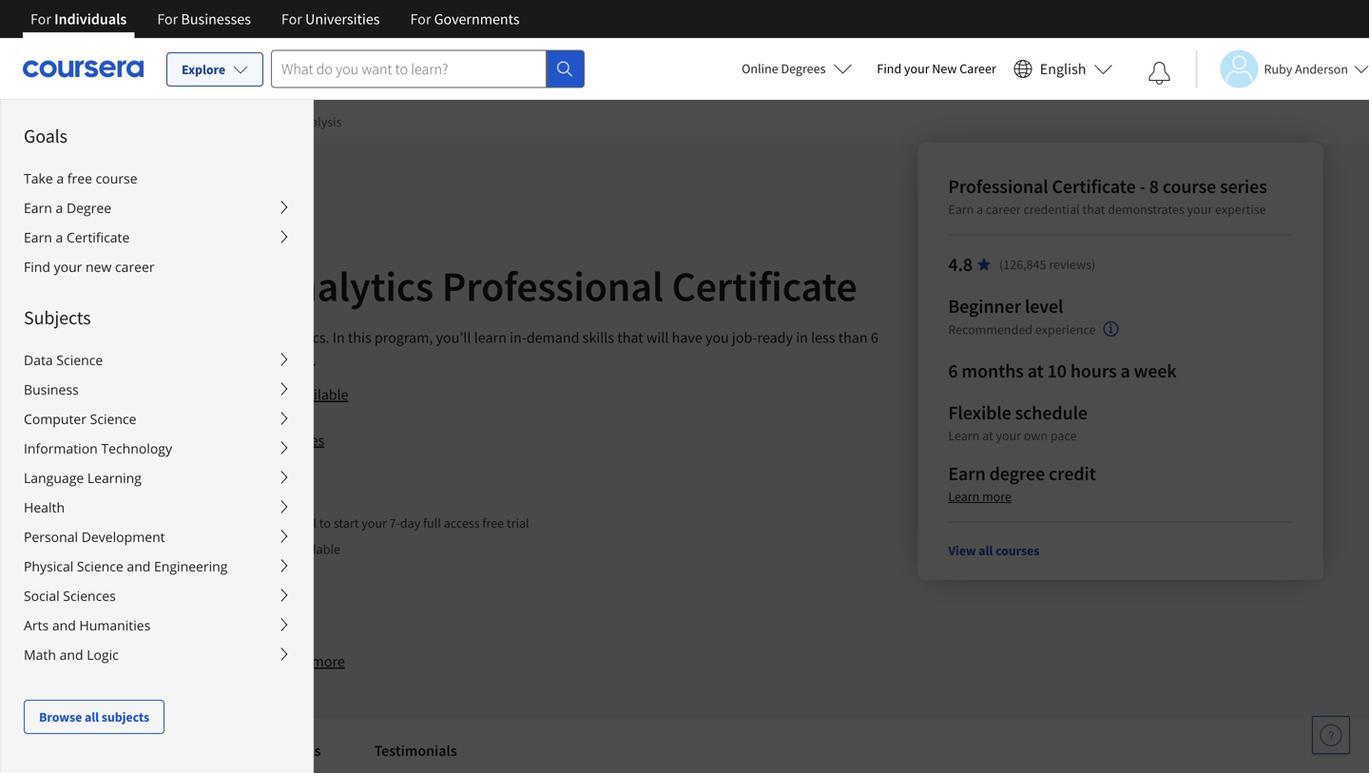 Task type: describe. For each thing, give the bounding box(es) containing it.
earn for degree
[[24, 199, 52, 217]]

earn inside the professional certificate - 8 course series earn a career credential that demonstrates your expertise
[[949, 201, 974, 218]]

experience inside this is your path to a career in data analytics. in this program, you'll learn in-demand skills that will have you job-ready in less than 6 months. no degree or experience required.
[[186, 351, 255, 370]]

language learning button
[[1, 463, 313, 493]]

months
[[962, 359, 1024, 383]]

google career certificates image
[[49, 438, 77, 466]]

that inside the professional certificate - 8 course series earn a career credential that demonstrates your expertise
[[1083, 201, 1106, 218]]

your inside try for free: enroll to start your 7-day full access free trial financial aid available
[[362, 514, 387, 531]]

learn more link for earn degree credit
[[949, 488, 1012, 505]]

ready
[[758, 328, 793, 347]]

ruby anderson
[[1264, 60, 1349, 78]]

6 months at 10 hours a week
[[949, 359, 1177, 383]]

for for universities
[[281, 10, 302, 29]]

dec
[[123, 538, 142, 554]]

your inside the professional certificate - 8 course series earn a career credential that demonstrates your expertise
[[1188, 201, 1213, 218]]

browse all subjects
[[39, 709, 149, 726]]

flexible schedule learn at your own pace
[[949, 401, 1088, 444]]

earn a degree
[[24, 199, 111, 217]]

7-
[[390, 514, 400, 531]]

data analysis link
[[261, 105, 349, 139]]

13
[[144, 538, 157, 554]]

earn for credit
[[949, 462, 986, 486]]

universities
[[305, 10, 380, 29]]

course inside the professional certificate - 8 course series earn a career credential that demonstrates your expertise
[[1163, 175, 1217, 198]]

level
[[1025, 294, 1064, 318]]

google image
[[46, 204, 177, 246]]

testimonials link
[[363, 730, 469, 772]]

1 horizontal spatial data
[[180, 260, 262, 312]]

and inside popup button
[[127, 557, 151, 575]]

find your new career
[[877, 60, 997, 77]]

testimonials
[[374, 741, 457, 760]]

a inside this is your path to a career in data analytics. in this program, you'll learn in-demand skills that will have you job-ready in less than 6 months. no degree or experience required.
[[169, 328, 176, 347]]

for for try
[[236, 514, 251, 531]]

enrolled
[[164, 583, 217, 602]]

enroll inside try for free: enroll to start your 7-day full access free trial financial aid available
[[284, 514, 317, 531]]

beginner
[[949, 294, 1022, 318]]

learn inside flexible schedule learn at your own pace
[[949, 427, 980, 444]]

learn more link for included with
[[273, 650, 345, 673]]

0 horizontal spatial more
[[312, 652, 345, 671]]

2 vertical spatial learn
[[273, 652, 308, 671]]

find your new career link
[[868, 57, 1006, 81]]

physical science and engineering button
[[1, 552, 313, 581]]

business
[[24, 380, 79, 399]]

health
[[24, 498, 65, 516]]

courses link
[[258, 730, 332, 772]]

try for free: enroll to start your 7-day full access free trial financial aid available
[[215, 514, 529, 558]]

ruby
[[1264, 60, 1293, 78]]

and for logic
[[60, 646, 83, 664]]

0 vertical spatial career
[[960, 60, 997, 77]]

businesses
[[181, 10, 251, 29]]

earn a certificate
[[24, 228, 130, 246]]

for individuals
[[30, 10, 127, 29]]

starts
[[89, 538, 120, 554]]

google data analytics professional certificate
[[46, 260, 858, 312]]

online degrees
[[742, 60, 826, 77]]

professional certificate - 8 course series earn a career credential that demonstrates your expertise
[[949, 175, 1268, 218]]

1 horizontal spatial certificate
[[672, 260, 858, 312]]

development
[[81, 528, 165, 546]]

a left week
[[1121, 359, 1131, 383]]

english inside button
[[1040, 59, 1087, 78]]

language
[[24, 469, 84, 487]]

6 inside this is your path to a career in data analytics. in this program, you'll learn in-demand skills that will have you job-ready in less than 6 months. no degree or experience required.
[[871, 328, 879, 347]]

months.
[[46, 351, 98, 370]]

available inside try for free: enroll to start your 7-day full access free trial financial aid available
[[290, 540, 341, 558]]

2 horizontal spatial in
[[796, 328, 808, 347]]

science for data
[[56, 351, 103, 369]]

0 vertical spatial at
[[1028, 359, 1044, 383]]

recommended
[[949, 321, 1033, 338]]

taught
[[72, 385, 116, 404]]

data analysis
[[268, 113, 342, 130]]

computer
[[24, 410, 87, 428]]

no
[[101, 351, 120, 370]]

instructor
[[116, 456, 171, 473]]

course inside take a free course link
[[96, 169, 137, 187]]

1 vertical spatial 6
[[949, 359, 958, 383]]

subtitles
[[235, 385, 289, 404]]

certificate inside the professional certificate - 8 course series earn a career credential that demonstrates your expertise
[[1052, 175, 1136, 198]]

coursera image
[[23, 53, 144, 84]]

already
[[114, 583, 161, 602]]

that inside this is your path to a career in data analytics. in this program, you'll learn in-demand skills that will have you job-ready in less than 6 months. no degree or experience required.
[[618, 328, 644, 347]]

with
[[105, 652, 133, 671]]

your inside this is your path to a career in data analytics. in this program, you'll learn in-demand skills that will have you job-ready in less than 6 months. no degree or experience required.
[[88, 328, 117, 347]]

in-
[[510, 328, 527, 347]]

your inside flexible schedule learn at your own pace
[[996, 427, 1022, 444]]

path
[[120, 328, 149, 347]]

subjects
[[102, 709, 149, 726]]

browse all subjects button
[[24, 700, 165, 734]]

at inside flexible schedule learn at your own pace
[[983, 427, 994, 444]]

1 horizontal spatial in
[[222, 328, 234, 347]]

view
[[949, 542, 976, 559]]

professional inside the professional certificate - 8 course series earn a career credential that demonstrates your expertise
[[949, 175, 1049, 198]]

information technology
[[24, 439, 172, 457]]

math and logic button
[[1, 640, 313, 670]]

0 vertical spatial experience
[[1036, 321, 1096, 338]]

sciences
[[63, 587, 116, 605]]

technology
[[101, 439, 172, 457]]

for businesses
[[157, 10, 251, 29]]

all for courses
[[979, 542, 993, 559]]

degrees
[[781, 60, 826, 77]]

financial aid available button
[[215, 540, 341, 558]]

explore button
[[166, 52, 263, 87]]

day
[[400, 514, 421, 531]]

this
[[46, 328, 72, 347]]

free inside explore menu element
[[67, 169, 92, 187]]

earn degree credit learn more
[[949, 462, 1096, 505]]

job-
[[732, 328, 758, 347]]

science for computer
[[90, 410, 136, 428]]

required.
[[258, 351, 316, 370]]

data science
[[24, 351, 103, 369]]

to for enroll
[[319, 514, 331, 531]]

english button
[[1006, 38, 1121, 100]]

this
[[348, 328, 372, 347]]

your inside explore menu element
[[54, 258, 82, 276]]

science for physical
[[77, 557, 123, 575]]

video
[[197, 385, 232, 404]]

skills
[[583, 328, 615, 347]]

banner navigation
[[15, 0, 535, 38]]

math
[[24, 646, 56, 664]]

career inside the professional certificate - 8 course series earn a career credential that demonstrates your expertise
[[986, 201, 1021, 218]]

beginner level
[[949, 294, 1064, 318]]

access
[[444, 514, 480, 531]]

-
[[1140, 175, 1146, 198]]

arts
[[24, 616, 49, 634]]

online degrees button
[[727, 48, 868, 89]]



Task type: locate. For each thing, give the bounding box(es) containing it.
group containing goals
[[0, 99, 1206, 773]]

professional up credential
[[949, 175, 1049, 198]]

google inside instructor: google career certificates top instructor
[[160, 431, 205, 450]]

computer science button
[[1, 404, 313, 434]]

earn a degree button
[[1, 193, 313, 223]]

group
[[0, 99, 1206, 773]]

0 horizontal spatial course
[[96, 169, 137, 187]]

your left expertise
[[1188, 201, 1213, 218]]

certificate inside earn a certificate dropdown button
[[67, 228, 130, 246]]

business button
[[1, 375, 313, 404]]

1 vertical spatial all
[[85, 709, 99, 726]]

0 horizontal spatial to
[[152, 328, 166, 347]]

find down earn a certificate
[[24, 258, 50, 276]]

start
[[334, 514, 359, 531]]

to inside try for free: enroll to start your 7-day full access free trial financial aid available
[[319, 514, 331, 531]]

social
[[24, 587, 60, 605]]

and right the "arts"
[[52, 616, 76, 634]]

0 vertical spatial find
[[877, 60, 902, 77]]

certificates
[[253, 431, 325, 450]]

language learning
[[24, 469, 142, 487]]

for left the individuals
[[30, 10, 51, 29]]

learn more link
[[949, 488, 1012, 505], [273, 650, 345, 673]]

available down required.
[[292, 385, 348, 404]]

a
[[56, 169, 64, 187], [56, 199, 63, 217], [977, 201, 984, 218], [56, 228, 63, 246], [169, 328, 176, 347], [1121, 359, 1131, 383]]

0 vertical spatial certificate
[[1052, 175, 1136, 198]]

1 horizontal spatial english
[[1040, 59, 1087, 78]]

for left universities
[[281, 10, 302, 29]]

enroll
[[284, 514, 317, 531], [76, 517, 116, 536]]

None search field
[[271, 50, 585, 88]]

experience down level
[[1036, 321, 1096, 338]]

0 horizontal spatial career
[[208, 431, 250, 450]]

1 vertical spatial free
[[483, 514, 504, 531]]

professional
[[949, 175, 1049, 198], [442, 260, 664, 312]]

learn down flexible
[[949, 427, 980, 444]]

earn down take
[[24, 199, 52, 217]]

1 vertical spatial science
[[90, 410, 136, 428]]

personal development
[[24, 528, 165, 546]]

1,895,724
[[46, 583, 111, 602]]

0 horizontal spatial learn more link
[[273, 650, 345, 673]]

demand
[[527, 328, 580, 347]]

enroll inside enroll for free starts dec 13
[[76, 517, 116, 536]]

data science button
[[1, 345, 313, 375]]

social sciences
[[24, 587, 116, 605]]

1 vertical spatial english
[[135, 385, 181, 404]]

in left less on the top of the page
[[796, 328, 808, 347]]

0 vertical spatial more
[[983, 488, 1012, 505]]

recommended experience
[[949, 321, 1096, 338]]

learn up view
[[949, 488, 980, 505]]

to for path
[[152, 328, 166, 347]]

4.8
[[949, 253, 973, 276]]

earn up 4.8
[[949, 201, 974, 218]]

find
[[877, 60, 902, 77], [24, 258, 50, 276]]

for up the what do you want to learn? text field
[[410, 10, 431, 29]]

all for subjects
[[85, 709, 99, 726]]

0 horizontal spatial that
[[618, 328, 644, 347]]

learn up courses link on the bottom left of the page
[[273, 652, 308, 671]]

career left credential
[[986, 201, 1021, 218]]

1 horizontal spatial at
[[1028, 359, 1044, 383]]

1 vertical spatial available
[[290, 540, 341, 558]]

video subtitles available
[[197, 385, 348, 404]]

1 vertical spatial and
[[52, 616, 76, 634]]

for for individuals
[[30, 10, 51, 29]]

1 horizontal spatial 6
[[949, 359, 958, 383]]

in left data at the top left of the page
[[222, 328, 234, 347]]

1 horizontal spatial that
[[1083, 201, 1106, 218]]

0 horizontal spatial 6
[[871, 328, 879, 347]]

that left will
[[618, 328, 644, 347]]

your left own
[[996, 427, 1022, 444]]

2 vertical spatial career
[[179, 328, 219, 347]]

for up "dec"
[[119, 517, 138, 536]]

governments
[[434, 10, 520, 29]]

a inside dropdown button
[[56, 228, 63, 246]]

0 horizontal spatial degree
[[123, 351, 166, 370]]

science inside the data science dropdown button
[[56, 351, 103, 369]]

1 horizontal spatial find
[[877, 60, 902, 77]]

earn inside dropdown button
[[24, 199, 52, 217]]

available right aid
[[290, 540, 341, 558]]

a left degree
[[56, 199, 63, 217]]

0 vertical spatial career
[[986, 201, 1021, 218]]

0 vertical spatial professional
[[949, 175, 1049, 198]]

0 vertical spatial science
[[56, 351, 103, 369]]

all right view
[[979, 542, 993, 559]]

career up or at the left top of page
[[179, 328, 219, 347]]

schedule
[[1015, 401, 1088, 425]]

0 vertical spatial learn
[[949, 427, 980, 444]]

1 horizontal spatial to
[[319, 514, 331, 531]]

you'll
[[436, 328, 471, 347]]

your right is
[[88, 328, 117, 347]]

course right 8
[[1163, 175, 1217, 198]]

0 vertical spatial all
[[979, 542, 993, 559]]

career inside instructor: google career certificates top instructor
[[208, 431, 250, 450]]

science
[[56, 351, 103, 369], [90, 410, 136, 428], [77, 557, 123, 575]]

6 left the 'months' on the top right
[[949, 359, 958, 383]]

for inside enroll for free starts dec 13
[[119, 517, 138, 536]]

earn down flexible
[[949, 462, 986, 486]]

1,895,724 already enrolled
[[46, 583, 217, 602]]

a right take
[[56, 169, 64, 187]]

earn inside earn degree credit learn more
[[949, 462, 986, 486]]

0 horizontal spatial at
[[983, 427, 994, 444]]

this is your path to a career in data analytics. in this program, you'll learn in-demand skills that will have you job-ready in less than 6 months. no degree or experience required.
[[46, 328, 879, 370]]

2 vertical spatial data
[[24, 351, 53, 369]]

1 horizontal spatial course
[[1163, 175, 1217, 198]]

1 horizontal spatial professional
[[949, 175, 1049, 198]]

enroll up 'starts'
[[76, 517, 116, 536]]

data for data science
[[24, 351, 53, 369]]

close image
[[1144, 119, 1169, 144], [1144, 119, 1169, 144], [1144, 119, 1169, 144], [1144, 119, 1169, 144], [1144, 119, 1169, 144], [1144, 119, 1169, 144]]

3 for from the left
[[281, 10, 302, 29]]

or
[[169, 351, 183, 370]]

data left analysis
[[268, 113, 294, 130]]

free up degree
[[67, 169, 92, 187]]

google career certificates link
[[160, 431, 325, 450]]

0 horizontal spatial experience
[[186, 351, 255, 370]]

and inside dropdown button
[[60, 646, 83, 664]]

1 vertical spatial career
[[115, 258, 155, 276]]

8
[[1150, 175, 1159, 198]]

for inside try for free: enroll to start your 7-day full access free trial financial aid available
[[236, 514, 251, 531]]

0 vertical spatial free
[[67, 169, 92, 187]]

to left start
[[319, 514, 331, 531]]

data up data at the top left of the page
[[180, 260, 262, 312]]

available
[[292, 385, 348, 404], [290, 540, 341, 558]]

1 vertical spatial learn
[[949, 488, 980, 505]]

a inside dropdown button
[[56, 199, 63, 217]]

own
[[1024, 427, 1048, 444]]

show notifications image
[[1148, 62, 1171, 85]]

find left new on the right top of the page
[[877, 60, 902, 77]]

0 horizontal spatial all
[[85, 709, 99, 726]]

0 vertical spatial and
[[127, 557, 151, 575]]

2 for from the left
[[157, 10, 178, 29]]

browse
[[39, 709, 82, 726]]

0 vertical spatial degree
[[123, 351, 166, 370]]

and down "dec"
[[127, 557, 151, 575]]

1 horizontal spatial career
[[960, 60, 997, 77]]

instructor:
[[88, 431, 154, 450]]

for left businesses
[[157, 10, 178, 29]]

degree
[[67, 199, 111, 217]]

your left new on the left top of the page
[[54, 258, 82, 276]]

instructor: google career certificates top instructor
[[88, 431, 325, 473]]

science inside computer science dropdown button
[[90, 410, 136, 428]]

analytics
[[271, 260, 434, 312]]

0 horizontal spatial career
[[115, 258, 155, 276]]

career right new on the right top of the page
[[960, 60, 997, 77]]

earn inside dropdown button
[[24, 228, 52, 246]]

1 vertical spatial find
[[24, 258, 50, 276]]

available inside button
[[292, 385, 348, 404]]

science inside physical science and engineering popup button
[[77, 557, 123, 575]]

science up instructor:
[[90, 410, 136, 428]]

1 horizontal spatial enroll
[[284, 514, 317, 531]]

find for find your new career
[[24, 258, 50, 276]]

career down "video"
[[208, 431, 250, 450]]

for
[[30, 10, 51, 29], [157, 10, 178, 29], [281, 10, 302, 29], [410, 10, 431, 29]]

a down earn a degree
[[56, 228, 63, 246]]

and for humanities
[[52, 616, 76, 634]]

4 for from the left
[[410, 10, 431, 29]]

and left logic
[[60, 646, 83, 664]]

and inside popup button
[[52, 616, 76, 634]]

professional up demand
[[442, 260, 664, 312]]

certificate up credential
[[1052, 175, 1136, 198]]

1 horizontal spatial more
[[983, 488, 1012, 505]]

free:
[[254, 514, 281, 531]]

0 vertical spatial data
[[268, 113, 294, 130]]

10
[[1048, 359, 1067, 383]]

degree inside earn degree credit learn more
[[990, 462, 1045, 486]]

1 horizontal spatial career
[[179, 328, 219, 347]]

courses
[[996, 542, 1040, 559]]

0 vertical spatial 6
[[871, 328, 879, 347]]

your left new on the right top of the page
[[905, 60, 930, 77]]

that right credential
[[1083, 201, 1106, 218]]

learn more link up view all courses on the right bottom of the page
[[949, 488, 1012, 505]]

google
[[46, 260, 172, 312], [160, 431, 205, 450]]

for for enroll
[[119, 517, 138, 536]]

find for find your new career
[[877, 60, 902, 77]]

0 horizontal spatial professional
[[442, 260, 664, 312]]

2 vertical spatial certificate
[[672, 260, 858, 312]]

0 vertical spatial to
[[152, 328, 166, 347]]

0 horizontal spatial english
[[135, 385, 181, 404]]

1 vertical spatial professional
[[442, 260, 664, 312]]

arts and humanities
[[24, 616, 151, 634]]

1 horizontal spatial learn more link
[[949, 488, 1012, 505]]

all inside button
[[85, 709, 99, 726]]

degree down path
[[123, 351, 166, 370]]

certificate up ready
[[672, 260, 858, 312]]

close image
[[1144, 119, 1169, 144], [1144, 119, 1169, 144], [1144, 119, 1169, 144], [1144, 119, 1169, 144], [1144, 119, 1169, 144], [1144, 119, 1169, 144], [1144, 119, 1169, 144]]

math and logic
[[24, 646, 119, 664]]

earn down earn a degree
[[24, 228, 52, 246]]

a left credential
[[977, 201, 984, 218]]

0 horizontal spatial certificate
[[67, 228, 130, 246]]

at down flexible
[[983, 427, 994, 444]]

credential
[[1024, 201, 1080, 218]]

degree down own
[[990, 462, 1045, 486]]

free inside try for free: enroll to start your 7-day full access free trial financial aid available
[[483, 514, 504, 531]]

that
[[1083, 201, 1106, 218], [618, 328, 644, 347]]

0 vertical spatial english
[[1040, 59, 1087, 78]]

0 horizontal spatial in
[[119, 385, 131, 404]]

learn inside earn degree credit learn more
[[949, 488, 980, 505]]

at left 10
[[1028, 359, 1044, 383]]

1 vertical spatial experience
[[186, 351, 255, 370]]

help center image
[[1320, 724, 1343, 747]]

course up degree
[[96, 169, 137, 187]]

goals
[[24, 124, 67, 148]]

0 vertical spatial available
[[292, 385, 348, 404]]

career
[[960, 60, 997, 77], [208, 431, 250, 450]]

to inside this is your path to a career in data analytics. in this program, you'll learn in-demand skills that will have you job-ready in less than 6 months. no degree or experience required.
[[152, 328, 166, 347]]

have
[[672, 328, 703, 347]]

earn
[[24, 199, 52, 217], [949, 201, 974, 218], [24, 228, 52, 246], [949, 462, 986, 486]]

trial
[[507, 514, 529, 531]]

for
[[236, 514, 251, 531], [119, 517, 138, 536]]

degree inside this is your path to a career in data analytics. in this program, you'll learn in-demand skills that will have you job-ready in less than 6 months. no degree or experience required.
[[123, 351, 166, 370]]

and
[[127, 557, 151, 575], [52, 616, 76, 634], [60, 646, 83, 664]]

1 for from the left
[[30, 10, 51, 29]]

free left 'trial'
[[483, 514, 504, 531]]

included
[[46, 652, 102, 671]]

pace
[[1051, 427, 1077, 444]]

1 vertical spatial data
[[180, 260, 262, 312]]

0 horizontal spatial find
[[24, 258, 50, 276]]

take a free course link
[[1, 164, 313, 193]]

in
[[333, 328, 345, 347]]

0 horizontal spatial enroll
[[76, 517, 116, 536]]

more inside earn degree credit learn more
[[983, 488, 1012, 505]]

0 vertical spatial that
[[1083, 201, 1106, 218]]

0 horizontal spatial for
[[119, 517, 138, 536]]

data inside dropdown button
[[24, 351, 53, 369]]

2 vertical spatial and
[[60, 646, 83, 664]]

career inside explore menu element
[[115, 258, 155, 276]]

find inside explore menu element
[[24, 258, 50, 276]]

1 vertical spatial certificate
[[67, 228, 130, 246]]

enroll right "free:"
[[284, 514, 317, 531]]

information about difficulty level pre-requisites. image
[[1104, 321, 1119, 337]]

1 vertical spatial more
[[312, 652, 345, 671]]

aid
[[269, 540, 287, 558]]

1 vertical spatial that
[[618, 328, 644, 347]]

a up or at the left top of page
[[169, 328, 176, 347]]

2 horizontal spatial career
[[986, 201, 1021, 218]]

(126,845 reviews)
[[1000, 256, 1096, 273]]

data down this
[[24, 351, 53, 369]]

career right new on the left top of the page
[[115, 258, 155, 276]]

menu item
[[312, 99, 1206, 773]]

reviews)
[[1049, 256, 1096, 273]]

at
[[1028, 359, 1044, 383], [983, 427, 994, 444]]

week
[[1134, 359, 1177, 383]]

data for data analysis
[[268, 113, 294, 130]]

0 horizontal spatial free
[[67, 169, 92, 187]]

1 horizontal spatial degree
[[990, 462, 1045, 486]]

1 vertical spatial to
[[319, 514, 331, 531]]

earn for certificate
[[24, 228, 52, 246]]

1 horizontal spatial experience
[[1036, 321, 1096, 338]]

6 right than
[[871, 328, 879, 347]]

1 vertical spatial at
[[983, 427, 994, 444]]

google up language learning 'popup button'
[[160, 431, 205, 450]]

all right browse
[[85, 709, 99, 726]]

all
[[979, 542, 993, 559], [85, 709, 99, 726]]

learn
[[949, 427, 980, 444], [949, 488, 980, 505], [273, 652, 308, 671]]

for for businesses
[[157, 10, 178, 29]]

find your new career link
[[1, 252, 313, 282]]

explore menu element
[[1, 100, 313, 734]]

2 vertical spatial science
[[77, 557, 123, 575]]

1 vertical spatial degree
[[990, 462, 1045, 486]]

1 vertical spatial google
[[160, 431, 205, 450]]

1 horizontal spatial all
[[979, 542, 993, 559]]

1 horizontal spatial for
[[236, 514, 251, 531]]

learn more link up courses link on the bottom left of the page
[[273, 650, 345, 673]]

your left 7-
[[362, 514, 387, 531]]

1 vertical spatial learn more link
[[273, 650, 345, 673]]

for right "try"
[[236, 514, 251, 531]]

career inside this is your path to a career in data analytics. in this program, you'll learn in-demand skills that will have you job-ready in less than 6 months. no degree or experience required.
[[179, 328, 219, 347]]

financial
[[215, 540, 266, 558]]

1 vertical spatial career
[[208, 431, 250, 450]]

less
[[811, 328, 836, 347]]

What do you want to learn? text field
[[271, 50, 547, 88]]

physical
[[24, 557, 74, 575]]

2 horizontal spatial certificate
[[1052, 175, 1136, 198]]

science down 'starts'
[[77, 557, 123, 575]]

new
[[932, 60, 957, 77]]

home image
[[48, 114, 63, 129]]

to right path
[[152, 328, 166, 347]]

logic
[[87, 646, 119, 664]]

0 vertical spatial google
[[46, 260, 172, 312]]

experience up "video"
[[186, 351, 255, 370]]

0 vertical spatial learn more link
[[949, 488, 1012, 505]]

for for governments
[[410, 10, 431, 29]]

science down is
[[56, 351, 103, 369]]

6
[[871, 328, 879, 347], [949, 359, 958, 383]]

online
[[742, 60, 779, 77]]

google up path
[[46, 260, 172, 312]]

0 horizontal spatial data
[[24, 351, 53, 369]]

data
[[268, 113, 294, 130], [180, 260, 262, 312], [24, 351, 53, 369]]

certificate up new on the left top of the page
[[67, 228, 130, 246]]

is
[[75, 328, 85, 347]]

in right taught
[[119, 385, 131, 404]]

data
[[238, 328, 266, 347]]

1 horizontal spatial free
[[483, 514, 504, 531]]

a inside the professional certificate - 8 course series earn a career credential that demonstrates your expertise
[[977, 201, 984, 218]]

arts and humanities button
[[1, 611, 313, 640]]

2 horizontal spatial data
[[268, 113, 294, 130]]



Task type: vqa. For each thing, say whether or not it's contained in the screenshot.
and corresponding to Humanities
yes



